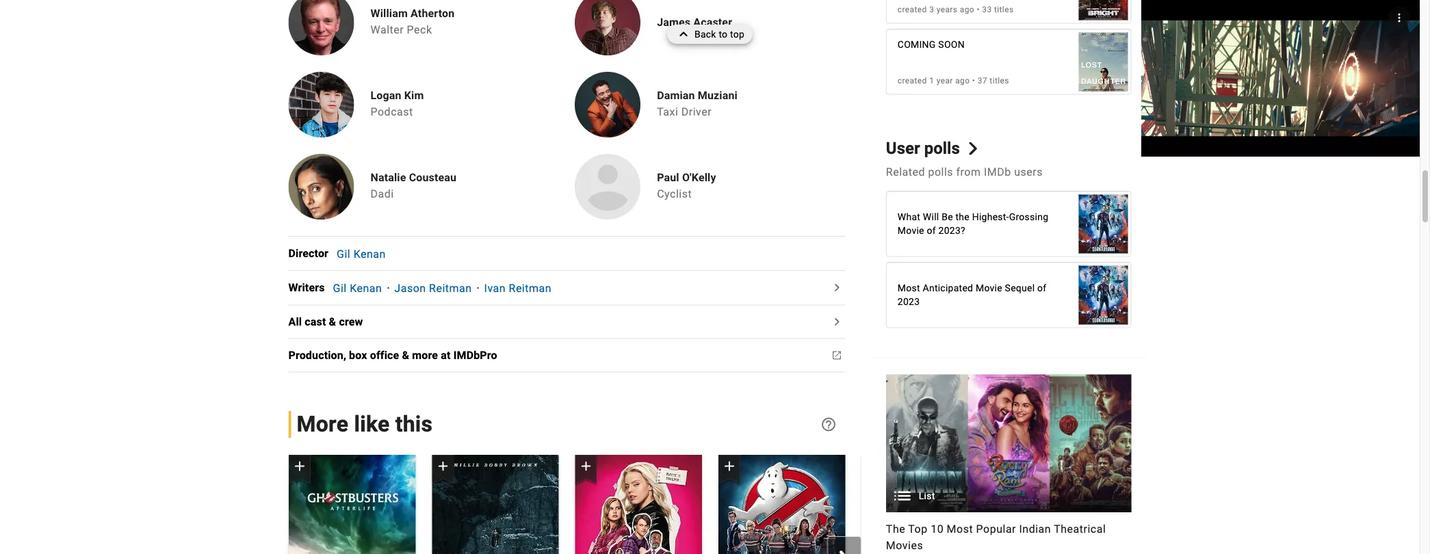 Task type: describe. For each thing, give the bounding box(es) containing it.
mean girls image
[[575, 455, 702, 555]]

popular
[[977, 523, 1017, 536]]

see full cast and crew element
[[289, 246, 337, 262]]

1
[[930, 76, 935, 86]]

acaster
[[694, 16, 733, 29]]

add image for mean girls image
[[578, 459, 594, 475]]

gil for gil kenan button to the bottom
[[333, 282, 347, 295]]

this
[[395, 412, 433, 438]]

natalie cousteau link
[[371, 171, 457, 184]]

titles for created 1 year ago • 37 titles
[[990, 76, 1010, 86]]

more
[[297, 412, 349, 438]]

coming
[[898, 39, 936, 51]]

logan
[[371, 89, 402, 102]]

olivia colman in the lost daughter (2021) image
[[1079, 26, 1129, 99]]

will
[[924, 212, 940, 223]]

production, box office & more at imdbpro button
[[289, 348, 506, 364]]

james acaster
[[657, 16, 733, 29]]

most inside the top 10 most popular indian theatrical movies
[[947, 523, 974, 536]]

& inside button
[[402, 349, 410, 362]]

kim
[[404, 89, 424, 102]]

taxi driver link
[[657, 105, 712, 118]]

podcast
[[371, 105, 413, 118]]

all cast & crew button
[[289, 314, 371, 331]]

2 see full cast and crew image from the top
[[829, 314, 845, 331]]

damsel image
[[432, 455, 559, 555]]

reitman for ivan reitman
[[509, 282, 552, 295]]

33
[[983, 5, 992, 14]]

list group
[[887, 375, 1132, 513]]

1 vertical spatial chevron right inline image
[[837, 552, 853, 555]]

2 group from the left
[[289, 455, 415, 555]]

sequel
[[1006, 283, 1035, 294]]

william atherton link
[[371, 6, 455, 20]]

3
[[930, 5, 935, 14]]

most anticipated movie sequel of 2023 link
[[887, 259, 1131, 332]]

office
[[370, 349, 399, 362]]

indian
[[1020, 523, 1052, 536]]

most anticipated movie sequel of 2023
[[898, 283, 1047, 308]]

anticipated
[[923, 283, 974, 294]]

what
[[898, 212, 921, 223]]

created for created 1 year ago
[[898, 76, 928, 86]]

ago for created 3 years ago
[[960, 5, 975, 14]]

damian muziani image
[[575, 72, 641, 138]]

the
[[887, 523, 906, 536]]

from
[[957, 166, 981, 179]]

dadi link
[[371, 187, 394, 200]]

cyclist
[[657, 187, 692, 200]]

natalie cousteau image
[[289, 154, 354, 220]]

william
[[371, 7, 408, 20]]

gil kenan for gil kenan button to the top
[[337, 248, 386, 261]]

production, box office & more at imdbpro image
[[829, 348, 845, 364]]

6 group from the left
[[862, 455, 989, 555]]

related
[[887, 166, 926, 179]]

michael douglas, michelle pfeiffer, paul rudd, kathryn newton, evangeline lilly, jonathan majors, and jamie andrew cutler in ant-man and the wasp: quantumania (2023) image for what will be the highest-grossing movie of 2023?
[[1079, 188, 1129, 261]]

polls for related
[[929, 166, 954, 179]]

2 ghostbusters image from the left
[[862, 455, 989, 555]]

gil kenan for gil kenan button to the bottom
[[333, 282, 382, 295]]

more
[[412, 349, 438, 362]]

back
[[695, 28, 717, 40]]

production, box office & more at imdbpro
[[289, 349, 498, 362]]

& inside "button"
[[329, 316, 336, 329]]

taxi
[[657, 105, 679, 118]]

writers button
[[289, 280, 333, 297]]

driver
[[682, 105, 712, 118]]

back to top
[[695, 28, 745, 40]]

1 group from the left
[[272, 455, 989, 555]]

4 group from the left
[[575, 455, 702, 555]]

expand less image
[[676, 25, 695, 44]]

crew
[[339, 316, 363, 329]]

theatrical
[[1055, 523, 1107, 536]]

back to top button
[[668, 25, 753, 44]]

of inside most anticipated movie sequel of 2023
[[1038, 283, 1047, 294]]

top
[[909, 523, 928, 536]]

10
[[931, 523, 944, 536]]

0 vertical spatial gil kenan button
[[337, 248, 386, 261]]

soon
[[939, 39, 965, 51]]

the top 10 most popular indian theatrical movies group
[[887, 375, 1132, 555]]

highest-
[[973, 212, 1010, 223]]

natalie
[[371, 171, 406, 184]]

3 group from the left
[[432, 455, 559, 555]]

the top 10 most popular indian theatrical movies link
[[887, 521, 1132, 554]]

titles for created 3 years ago • 33 titles
[[995, 5, 1014, 14]]

polls for user
[[925, 139, 960, 159]]

more information image
[[821, 417, 837, 433]]

movies
[[887, 540, 924, 553]]

movie inside what will be the highest-grossing movie of 2023?
[[898, 226, 925, 237]]

jason reitman
[[395, 282, 472, 295]]

logan kim podcast
[[371, 89, 424, 118]]

william atherton image
[[289, 0, 354, 56]]

dadi
[[371, 187, 394, 200]]



Task type: locate. For each thing, give the bounding box(es) containing it.
1 vertical spatial most
[[947, 523, 974, 536]]

reitman right jason at left bottom
[[429, 282, 472, 295]]

0 vertical spatial kenan
[[354, 248, 386, 261]]

group
[[272, 455, 989, 555], [289, 455, 415, 555], [432, 455, 559, 555], [575, 455, 702, 555], [719, 455, 845, 555], [862, 455, 989, 555]]

still frame image
[[887, 375, 1132, 513]]

1 vertical spatial of
[[1038, 283, 1047, 294]]

0 horizontal spatial movie
[[898, 226, 925, 237]]

reitman for jason reitman
[[429, 282, 472, 295]]

2 add image from the left
[[435, 459, 451, 475]]

0 vertical spatial most
[[898, 283, 921, 294]]

0 horizontal spatial reitman
[[429, 282, 472, 295]]

1 vertical spatial &
[[402, 349, 410, 362]]

2 created from the top
[[898, 76, 928, 86]]

1 horizontal spatial of
[[1038, 283, 1047, 294]]

created for created 3 years ago
[[898, 5, 928, 14]]

walter peck link
[[371, 23, 432, 36]]

1 vertical spatial kenan
[[350, 282, 382, 295]]

1 created from the top
[[898, 5, 928, 14]]

movie
[[898, 226, 925, 237], [976, 283, 1003, 294]]

chevron right inline image
[[967, 142, 980, 155], [837, 552, 853, 555]]

cast
[[305, 316, 326, 329]]

gil kenan button
[[337, 248, 386, 261], [333, 282, 382, 295]]

gil for gil kenan button to the top
[[337, 248, 351, 261]]

5 group from the left
[[719, 455, 845, 555]]

movie down what
[[898, 226, 925, 237]]

polls
[[925, 139, 960, 159], [929, 166, 954, 179]]

1 vertical spatial movie
[[976, 283, 1003, 294]]

add image
[[721, 459, 738, 475]]

2023
[[898, 297, 920, 308]]

jason
[[395, 282, 426, 295]]

ivan reitman button
[[484, 282, 552, 295]]

polls up related polls from imdb users
[[925, 139, 960, 159]]

most
[[898, 283, 921, 294], [947, 523, 974, 536]]

most inside most anticipated movie sequel of 2023
[[898, 283, 921, 294]]

ivan
[[484, 282, 506, 295]]

of down 'will'
[[927, 226, 937, 237]]

user
[[887, 139, 921, 159]]

kenan for gil kenan button to the top
[[354, 248, 386, 261]]

1 horizontal spatial ghostbusters image
[[862, 455, 989, 555]]

created
[[898, 5, 928, 14], [898, 76, 928, 86]]

what will be the highest-grossing movie of 2023?
[[898, 212, 1049, 237]]

3 add image from the left
[[578, 459, 594, 475]]

add image
[[291, 459, 308, 475], [435, 459, 451, 475], [578, 459, 594, 475]]

chevron right inline image left movies
[[837, 552, 853, 555]]

most up 2023
[[898, 283, 921, 294]]

kenan up crew
[[350, 282, 382, 295]]

0 vertical spatial movie
[[898, 226, 925, 237]]

& right the cast
[[329, 316, 336, 329]]

gil kenan right "director"
[[337, 248, 386, 261]]

gil kenan button right "director"
[[337, 248, 386, 261]]

james
[[657, 16, 691, 29]]

created left 3 in the right top of the page
[[898, 5, 928, 14]]

user polls
[[887, 139, 960, 159]]

add image for ghostbusters: afterlife 'image' at the bottom left of page
[[291, 459, 308, 475]]

• for 33
[[977, 5, 980, 14]]

kenan
[[354, 248, 386, 261], [350, 282, 382, 295]]

1 ghostbusters image from the left
[[719, 455, 845, 555]]

0 horizontal spatial most
[[898, 283, 921, 294]]

0 horizontal spatial &
[[329, 316, 336, 329]]

0 horizontal spatial chevron right inline image
[[837, 552, 853, 555]]

coming soon
[[898, 39, 965, 51]]

ago for created 1 year ago
[[956, 76, 971, 86]]

• for 37
[[973, 76, 976, 86]]

gil kenan
[[337, 248, 386, 261], [333, 282, 382, 295]]

paul o'kelly cyclist
[[657, 171, 717, 200]]

ghostbusters image
[[719, 455, 845, 555], [862, 455, 989, 555]]

0 horizontal spatial add image
[[291, 459, 308, 475]]

polls down user polls link
[[929, 166, 954, 179]]

writers
[[289, 282, 325, 295]]

grossing
[[1010, 212, 1049, 223]]

created 3 years ago • 33 titles
[[898, 5, 1014, 14]]

logan kim link
[[371, 89, 424, 102]]

2 michael douglas, michelle pfeiffer, paul rudd, kathryn newton, evangeline lilly, jonathan majors, and jamie andrew cutler in ant-man and the wasp: quantumania (2023) image from the top
[[1079, 259, 1129, 332]]

2023?
[[939, 226, 966, 237]]

paul o'kelly link
[[657, 171, 717, 184]]

& left more
[[402, 349, 410, 362]]

1 add image from the left
[[291, 459, 308, 475]]

gil right "director"
[[337, 248, 351, 261]]

ago left 33
[[960, 5, 975, 14]]

0 vertical spatial gil
[[337, 248, 351, 261]]

ivan reitman
[[484, 282, 552, 295]]

more like this
[[297, 412, 433, 438]]

jason reitman button
[[395, 282, 472, 295]]

of right sequel
[[1038, 283, 1047, 294]]

1 horizontal spatial &
[[402, 349, 410, 362]]

0 vertical spatial gil kenan
[[337, 248, 386, 261]]

0 vertical spatial created
[[898, 5, 928, 14]]

year
[[937, 76, 954, 86]]

1 horizontal spatial chevron right inline image
[[967, 142, 980, 155]]

william atherton walter peck
[[371, 7, 455, 36]]

1 horizontal spatial reitman
[[509, 282, 552, 295]]

gil right writers
[[333, 282, 347, 295]]

0 horizontal spatial •
[[973, 76, 976, 86]]

users
[[1015, 166, 1043, 179]]

to
[[719, 28, 728, 40]]

movie inside most anticipated movie sequel of 2023
[[976, 283, 1003, 294]]

0 horizontal spatial of
[[927, 226, 937, 237]]

1 reitman from the left
[[429, 282, 472, 295]]

video autoplay preference image
[[1394, 11, 1407, 24]]

0 vertical spatial titles
[[995, 5, 1014, 14]]

titles right 33
[[995, 5, 1014, 14]]

• left 37 at the top of the page
[[973, 76, 976, 86]]

add image for damsel image
[[435, 459, 451, 475]]

1 horizontal spatial movie
[[976, 283, 1003, 294]]

titles right 37 at the top of the page
[[990, 76, 1010, 86]]

imdb
[[985, 166, 1012, 179]]

0 vertical spatial •
[[977, 5, 980, 14]]

james acaster image
[[575, 0, 641, 56]]

movie left sequel
[[976, 283, 1003, 294]]

1 vertical spatial •
[[973, 76, 976, 86]]

of inside what will be the highest-grossing movie of 2023?
[[927, 226, 937, 237]]

chevron right inline image inside user polls link
[[967, 142, 980, 155]]

atherton
[[411, 7, 455, 20]]

titles
[[995, 5, 1014, 14], [990, 76, 1010, 86]]

muziani
[[698, 89, 738, 102]]

director
[[289, 247, 329, 260]]

walter
[[371, 23, 404, 36]]

0 vertical spatial ago
[[960, 5, 975, 14]]

1 vertical spatial gil kenan
[[333, 282, 382, 295]]

1 vertical spatial polls
[[929, 166, 954, 179]]

&
[[329, 316, 336, 329], [402, 349, 410, 362]]

of
[[927, 226, 937, 237], [1038, 283, 1047, 294]]

chevron right inline image up from
[[967, 142, 980, 155]]

list link
[[887, 375, 1132, 513]]

production,
[[289, 349, 346, 362]]

created left 1
[[898, 76, 928, 86]]

peck
[[407, 23, 432, 36]]

user polls link
[[887, 139, 980, 159]]

1 horizontal spatial •
[[977, 5, 980, 14]]

1 see full cast and crew image from the top
[[829, 280, 845, 297]]

list
[[919, 491, 936, 502]]

all cast & crew
[[289, 316, 363, 329]]

paul
[[657, 171, 680, 184]]

2 horizontal spatial add image
[[578, 459, 594, 475]]

podcast link
[[371, 105, 413, 118]]

most right 10
[[947, 523, 974, 536]]

1 vertical spatial created
[[898, 76, 928, 86]]

0 vertical spatial polls
[[925, 139, 960, 159]]

ago
[[960, 5, 975, 14], [956, 76, 971, 86]]

see full cast and crew image
[[829, 280, 845, 297], [829, 314, 845, 331]]

like
[[354, 412, 390, 438]]

box
[[349, 349, 367, 362]]

james acaster link
[[657, 15, 733, 29]]

the top 10 most popular indian theatrical movies
[[887, 523, 1107, 553]]

at
[[441, 349, 451, 362]]

1 horizontal spatial add image
[[435, 459, 451, 475]]

37
[[978, 76, 988, 86]]

michael douglas, michelle pfeiffer, paul rudd, kathryn newton, evangeline lilly, jonathan majors, and jamie andrew cutler in ant-man and the wasp: quantumania (2023) image
[[1079, 188, 1129, 261], [1079, 259, 1129, 332]]

1 horizontal spatial most
[[947, 523, 974, 536]]

• left 33
[[977, 5, 980, 14]]

2 reitman from the left
[[509, 282, 552, 295]]

o'kelly
[[683, 171, 717, 184]]

0 vertical spatial see full cast and crew image
[[829, 280, 845, 297]]

ago right year
[[956, 76, 971, 86]]

be
[[942, 212, 954, 223]]

logan kim image
[[289, 72, 354, 138]]

0 vertical spatial chevron right inline image
[[967, 142, 980, 155]]

all
[[289, 316, 302, 329]]

1 vertical spatial gil kenan button
[[333, 282, 382, 295]]

0 vertical spatial of
[[927, 226, 937, 237]]

damian muziani link
[[657, 89, 738, 102]]

created 1 year ago • 37 titles
[[898, 76, 1010, 86]]

0 vertical spatial &
[[329, 316, 336, 329]]

0 horizontal spatial ghostbusters image
[[719, 455, 845, 555]]

cousteau
[[409, 171, 457, 184]]

kenan right see full cast and crew element
[[354, 248, 386, 261]]

years
[[937, 5, 958, 14]]

reitman right ivan
[[509, 282, 552, 295]]

imdbpro
[[454, 349, 498, 362]]

kenan for gil kenan button to the bottom
[[350, 282, 382, 295]]

gil kenan button up crew
[[333, 282, 382, 295]]

1 vertical spatial see full cast and crew image
[[829, 314, 845, 331]]

michael douglas, michelle pfeiffer, paul rudd, kathryn newton, evangeline lilly, jonathan majors, and jamie andrew cutler in ant-man and the wasp: quantumania (2023) image for most anticipated movie sequel of 2023
[[1079, 259, 1129, 332]]

1 vertical spatial ago
[[956, 76, 971, 86]]

1 michael douglas, michelle pfeiffer, paul rudd, kathryn newton, evangeline lilly, jonathan majors, and jamie andrew cutler in ant-man and the wasp: quantumania (2023) image from the top
[[1079, 188, 1129, 261]]

1 vertical spatial gil
[[333, 282, 347, 295]]

gil kenan up crew
[[333, 282, 382, 295]]

damian muziani taxi driver
[[657, 89, 738, 118]]

what will be the highest-grossing movie of 2023? link
[[887, 188, 1131, 261]]

1 vertical spatial titles
[[990, 76, 1010, 86]]

the
[[956, 212, 970, 223]]

cyclist link
[[657, 187, 692, 200]]

damian
[[657, 89, 695, 102]]

ghostbusters: afterlife image
[[289, 455, 415, 555]]

related polls from imdb users
[[887, 166, 1043, 179]]



Task type: vqa. For each thing, say whether or not it's contained in the screenshot.


